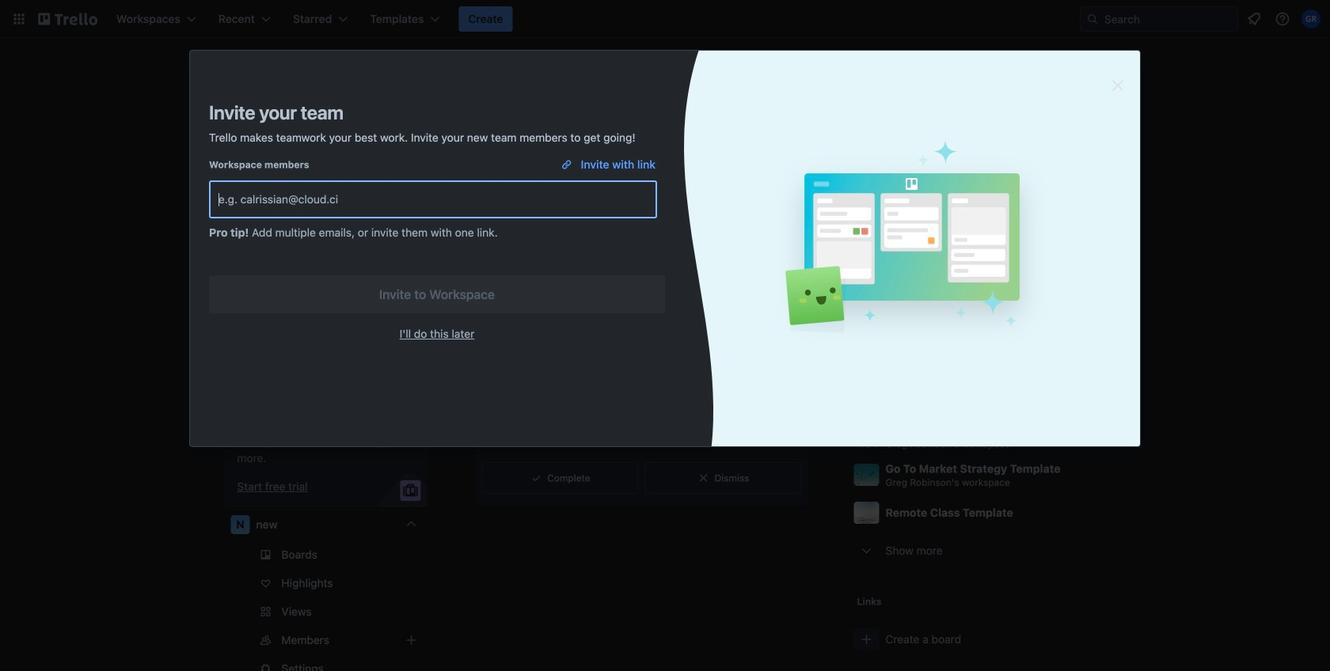 Task type: describe. For each thing, give the bounding box(es) containing it.
2 add image from the top
[[402, 631, 421, 650]]

search image
[[1087, 13, 1099, 25]]

primary element
[[0, 0, 1331, 38]]

1 add image from the top
[[402, 333, 421, 352]]

open information menu image
[[1275, 11, 1291, 27]]



Task type: locate. For each thing, give the bounding box(es) containing it.
0 notifications image
[[1245, 10, 1264, 29]]

1 vertical spatial add image
[[402, 631, 421, 650]]

template board image
[[231, 106, 250, 125]]

click to star 1-on-1 meeting agenda. it will show up at the top of your boards list. image
[[1092, 429, 1108, 445]]

home image
[[231, 138, 250, 157]]

Search field
[[1099, 8, 1238, 30]]

add image
[[402, 333, 421, 352], [402, 631, 421, 650]]

greg robinson (gregrobinson96) image
[[1302, 10, 1321, 29]]

e.g. calrissian@cloud.ci text field
[[219, 185, 648, 214]]

0 vertical spatial add image
[[402, 333, 421, 352]]



Task type: vqa. For each thing, say whether or not it's contained in the screenshot.
e.g. calrissian@cloud.ci text field at the top of page
yes



